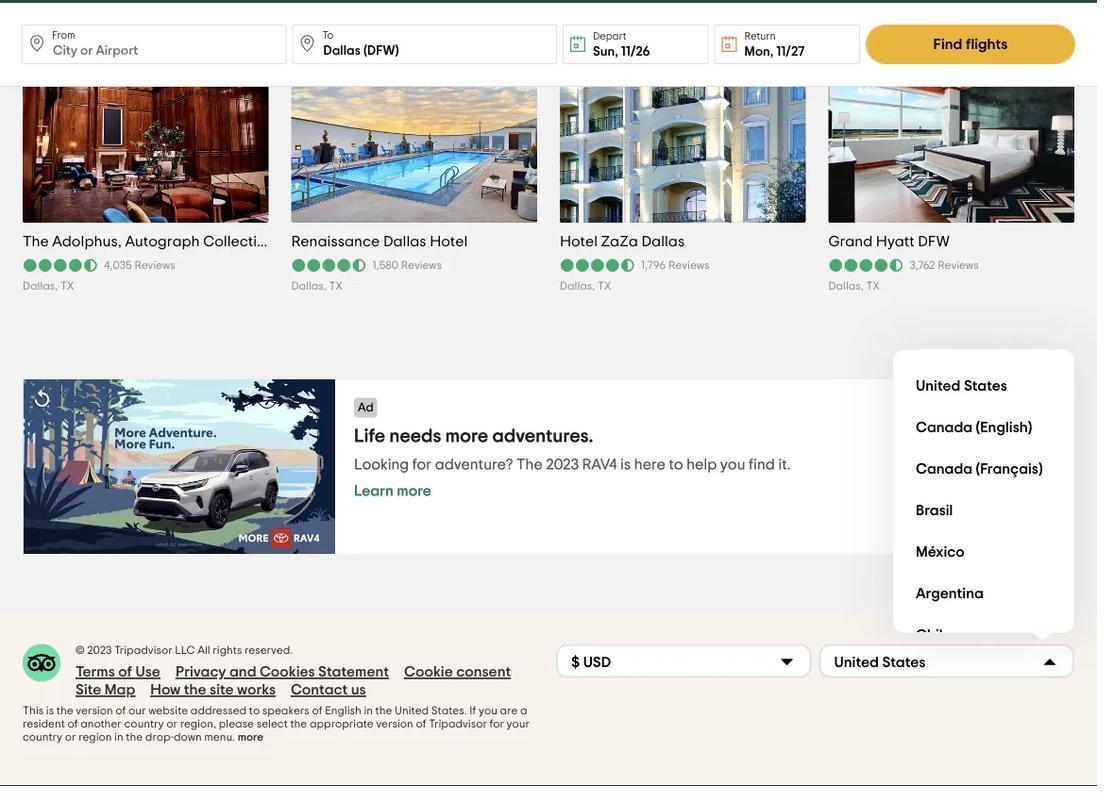 Task type: vqa. For each thing, say whether or not it's contained in the screenshot.
cruises "link"
no



Task type: locate. For each thing, give the bounding box(es) containing it.
2 tx from the left
[[329, 282, 343, 293]]

0 vertical spatial in
[[364, 707, 373, 718]]

1 horizontal spatial country
[[124, 720, 164, 731]]

dallas, tx down the zaza
[[560, 282, 612, 293]]

english
[[325, 707, 362, 718]]

1 vertical spatial country
[[23, 733, 62, 744]]

dallas, tx down "the"
[[23, 282, 74, 293]]

version right "appropriate"
[[376, 720, 413, 731]]

united states inside dropdown button
[[835, 656, 926, 671]]

tx for the
[[60, 282, 74, 293]]

grand hyatt dfw image
[[810, 35, 1094, 224]]

states left if
[[431, 707, 464, 718]]

dallas up 1,796
[[642, 235, 685, 250]]

canada (français)
[[916, 462, 1043, 477]]

1 reviews from the left
[[135, 261, 176, 272]]

2 vertical spatial states
[[431, 707, 464, 718]]

dallas, tx down renaissance
[[291, 282, 343, 293]]

1 vertical spatial tripadvisor
[[429, 720, 487, 731]]

states
[[964, 379, 1008, 394], [883, 656, 926, 671], [431, 707, 464, 718]]

dallas inside hotel zaza dallas link
[[642, 235, 685, 250]]

dallas inside the renaissance dallas hotel link
[[383, 235, 427, 250]]

1 horizontal spatial united
[[835, 656, 879, 671]]

hotel up "1,580 reviews"
[[430, 235, 468, 250]]

united states
[[916, 379, 1008, 394], [835, 656, 926, 671]]

version up another
[[76, 707, 113, 718]]

dallas up "1,580 reviews"
[[383, 235, 427, 250]]

grand hyatt dfw link
[[829, 233, 1075, 252]]

1,796
[[641, 261, 666, 272]]

country down resident
[[23, 733, 62, 744]]

0 horizontal spatial in
[[114, 733, 123, 744]]

1 horizontal spatial version
[[376, 720, 413, 731]]

united for united states link
[[916, 379, 961, 394]]

in
[[364, 707, 373, 718], [114, 733, 123, 744]]

3 dallas, from the left
[[560, 282, 595, 293]]

1,580 reviews
[[373, 261, 442, 272]]

4 tx from the left
[[867, 282, 880, 293]]

dallas, tx down "grand"
[[829, 282, 880, 293]]

the adolphus, autograph collection image
[[4, 35, 287, 224]]

2 canada from the top
[[916, 462, 973, 477]]

renaissance dallas hotel link
[[291, 233, 537, 252]]

dallas, tx for hotel
[[560, 282, 612, 293]]

1 horizontal spatial states
[[883, 656, 926, 671]]

tx down the zaza
[[598, 282, 612, 293]]

0 horizontal spatial hotel
[[430, 235, 468, 250]]

drop-
[[145, 733, 174, 744]]

11/26
[[621, 45, 651, 59]]

reviews
[[135, 261, 176, 272], [401, 261, 442, 272], [669, 261, 710, 272], [938, 261, 979, 272]]

the adolphus, autograph collection
[[23, 235, 275, 250]]

2023
[[87, 646, 112, 658]]

0 horizontal spatial dallas
[[383, 235, 427, 250]]

2 dallas from the left
[[642, 235, 685, 250]]

find flights button
[[866, 25, 1076, 64]]

3 reviews from the left
[[669, 261, 710, 272]]

11/27
[[777, 45, 805, 59]]

0 horizontal spatial country
[[23, 733, 62, 744]]

the left drop-
[[126, 733, 143, 744]]

states down chile
[[883, 656, 926, 671]]

in down another
[[114, 733, 123, 744]]

another
[[80, 720, 122, 731]]

is
[[46, 707, 54, 718]]

united states down chile
[[835, 656, 926, 671]]

dallas, for grand
[[829, 282, 864, 293]]

if
[[470, 707, 476, 718]]

a
[[520, 707, 528, 718]]

states inside menu
[[964, 379, 1008, 394]]

of up map in the bottom left of the page
[[118, 666, 132, 681]]

0 horizontal spatial version
[[76, 707, 113, 718]]

1 vertical spatial united
[[835, 656, 879, 671]]

0 vertical spatial tripadvisor
[[114, 646, 173, 658]]

tx down adolphus,
[[60, 282, 74, 293]]

menu
[[894, 351, 1075, 657]]

states for united states dropdown button
[[883, 656, 926, 671]]

dallas, down renaissance
[[291, 282, 327, 293]]

1 vertical spatial or
[[65, 733, 76, 744]]

reviews down hotel zaza dallas link
[[669, 261, 710, 272]]

0 vertical spatial canada
[[916, 420, 973, 436]]

the down speakers
[[290, 720, 307, 731]]

this
[[23, 707, 44, 718]]

2 reviews from the left
[[401, 261, 442, 272]]

hotel zaza dallas image
[[546, 0, 820, 307]]

1 vertical spatial united states
[[835, 656, 926, 671]]

states inside dropdown button
[[883, 656, 926, 671]]

the adolphus, autograph collection link
[[23, 233, 275, 252]]

4 dallas, from the left
[[829, 282, 864, 293]]

3,762 reviews
[[910, 261, 979, 272]]

reviews for dallas
[[669, 261, 710, 272]]

privacy
[[176, 666, 226, 681]]

please
[[219, 720, 254, 731]]

1 vertical spatial in
[[114, 733, 123, 744]]

2 horizontal spatial united
[[916, 379, 961, 394]]

dfw
[[918, 235, 950, 250]]

1 horizontal spatial hotel
[[560, 235, 598, 250]]

united
[[916, 379, 961, 394], [835, 656, 879, 671], [395, 707, 429, 718]]

0 vertical spatial united
[[916, 379, 961, 394]]

0 horizontal spatial united
[[395, 707, 429, 718]]

0 vertical spatial states
[[964, 379, 1008, 394]]

canada up brasil on the bottom of the page
[[916, 462, 973, 477]]

(english)
[[976, 420, 1033, 436]]

contact
[[291, 684, 348, 699]]

1 dallas, from the left
[[23, 282, 58, 293]]

1 dallas from the left
[[383, 235, 427, 250]]

1 vertical spatial canada
[[916, 462, 973, 477]]

tx for renaissance
[[329, 282, 343, 293]]

3 tx from the left
[[598, 282, 612, 293]]

1 hotel from the left
[[430, 235, 468, 250]]

4 dallas, tx from the left
[[829, 282, 880, 293]]

reviews for hotel
[[401, 261, 442, 272]]

dallas, down "the"
[[23, 282, 58, 293]]

united states link
[[909, 366, 1060, 407]]

2 vertical spatial united
[[395, 707, 429, 718]]

dallas, down "grand"
[[829, 282, 864, 293]]

1 canada from the top
[[916, 420, 973, 436]]

dallas, down hotel zaza dallas
[[560, 282, 595, 293]]

2 dallas, tx from the left
[[291, 282, 343, 293]]

the right english
[[376, 707, 392, 718]]

how
[[151, 684, 181, 699]]

states up 'canada (english)' link
[[964, 379, 1008, 394]]

or down the website
[[166, 720, 178, 731]]

contact us link
[[291, 682, 366, 700]]

to
[[323, 30, 334, 41]]

canada inside "link"
[[916, 462, 973, 477]]

0 horizontal spatial states
[[431, 707, 464, 718]]

reviews down the renaissance dallas hotel link
[[401, 261, 442, 272]]

or
[[166, 720, 178, 731], [65, 733, 76, 744]]

version
[[76, 707, 113, 718], [376, 720, 413, 731]]

dallas, for hotel
[[560, 282, 595, 293]]

tripadvisor
[[114, 646, 173, 658], [429, 720, 487, 731]]

3 dallas, tx from the left
[[560, 282, 612, 293]]

4 reviews from the left
[[938, 261, 979, 272]]

1 horizontal spatial dallas
[[642, 235, 685, 250]]

2 hotel from the left
[[560, 235, 598, 250]]

canada
[[916, 420, 973, 436], [916, 462, 973, 477]]

tx down "grand hyatt dfw"
[[867, 282, 880, 293]]

0 vertical spatial version
[[76, 707, 113, 718]]

reviews down grand hyatt dfw link
[[938, 261, 979, 272]]

tx down renaissance
[[329, 282, 343, 293]]

united inside dropdown button
[[835, 656, 879, 671]]

canada up canada (français)
[[916, 420, 973, 436]]

all
[[198, 646, 210, 658]]

1 tx from the left
[[60, 282, 74, 293]]

tripadvisor up use
[[114, 646, 173, 658]]

are
[[500, 707, 518, 718]]

0 vertical spatial or
[[166, 720, 178, 731]]

use
[[136, 666, 160, 681]]

hotel left the zaza
[[560, 235, 598, 250]]

canada for canada (english)
[[916, 420, 973, 436]]

dallas, tx
[[23, 282, 74, 293], [291, 282, 343, 293], [560, 282, 612, 293], [829, 282, 880, 293]]

united states up the canada (english)
[[916, 379, 1008, 394]]

cookies
[[260, 666, 315, 681]]

site map link
[[76, 682, 135, 700]]

argentina link
[[909, 574, 1060, 615]]

sun,
[[593, 45, 618, 59]]

tripadvisor inside . if you are a resident of another country or region, please select the appropriate version of tripadvisor for your country or region in the drop-down menu.
[[429, 720, 487, 731]]

reviews down the adolphus, autograph collection
[[135, 261, 176, 272]]

tripadvisor down . on the bottom left of the page
[[429, 720, 487, 731]]

privacy and cookies statement
[[176, 666, 389, 681]]

from
[[52, 30, 75, 41]]

hotel
[[430, 235, 468, 250], [560, 235, 598, 250]]

website
[[148, 707, 188, 718]]

country
[[124, 720, 164, 731], [23, 733, 62, 744]]

country down the our at bottom
[[124, 720, 164, 731]]

0 vertical spatial united states
[[916, 379, 1008, 394]]

cookie consent button
[[404, 664, 511, 682]]

down
[[174, 733, 202, 744]]

1 vertical spatial version
[[376, 720, 413, 731]]

1 horizontal spatial tripadvisor
[[429, 720, 487, 731]]

in down us
[[364, 707, 373, 718]]

1 vertical spatial states
[[883, 656, 926, 671]]

3,762
[[910, 261, 936, 272]]

1 dallas, tx from the left
[[23, 282, 74, 293]]

region
[[79, 733, 112, 744]]

the down privacy
[[184, 684, 206, 699]]

reviews for autograph
[[135, 261, 176, 272]]

the
[[184, 684, 206, 699], [56, 707, 73, 718], [376, 707, 392, 718], [290, 720, 307, 731], [126, 733, 143, 744]]

0 vertical spatial country
[[124, 720, 164, 731]]

appropriate
[[310, 720, 374, 731]]

or left region
[[65, 733, 76, 744]]

2 dallas, from the left
[[291, 282, 327, 293]]

and
[[230, 666, 257, 681]]

2 horizontal spatial states
[[964, 379, 1008, 394]]

dallas,
[[23, 282, 58, 293], [291, 282, 327, 293], [560, 282, 595, 293], [829, 282, 864, 293]]



Task type: describe. For each thing, give the bounding box(es) containing it.
united states for united states dropdown button
[[835, 656, 926, 671]]

for
[[490, 720, 504, 731]]

in inside . if you are a resident of another country or region, please select the appropriate version of tripadvisor for your country or region in the drop-down menu.
[[114, 733, 123, 744]]

region,
[[180, 720, 216, 731]]

grand hyatt dfw
[[829, 235, 950, 250]]

City or Airport text field
[[22, 25, 287, 64]]

4,035 reviews
[[104, 261, 176, 272]]

you
[[479, 707, 498, 718]]

0 horizontal spatial or
[[65, 733, 76, 744]]

dallas, tx for renaissance
[[291, 282, 343, 293]]

City or Airport text field
[[292, 25, 557, 64]]

©
[[76, 646, 85, 658]]

of left the our at bottom
[[116, 707, 126, 718]]

version inside . if you are a resident of another country or region, please select the appropriate version of tripadvisor for your country or region in the drop-down menu.
[[376, 720, 413, 731]]

$
[[571, 656, 580, 671]]

united states for united states link
[[916, 379, 1008, 394]]

zaza
[[601, 235, 638, 250]]

reserved.
[[245, 646, 293, 658]]

advertisement region
[[23, 379, 1075, 557]]

our
[[128, 707, 146, 718]]

hotel zaza dallas
[[560, 235, 685, 250]]

brasil
[[916, 504, 953, 519]]

your
[[507, 720, 530, 731]]

1,580
[[373, 261, 399, 272]]

1 horizontal spatial or
[[166, 720, 178, 731]]

0 horizontal spatial tripadvisor
[[114, 646, 173, 658]]

1 horizontal spatial in
[[364, 707, 373, 718]]

.
[[464, 707, 467, 718]]

dallas, tx for grand
[[829, 282, 880, 293]]

canada for canada (français)
[[916, 462, 973, 477]]

how the site works
[[151, 684, 276, 699]]

$ usd button
[[556, 645, 812, 679]]

méxico link
[[909, 532, 1060, 574]]

hotel zaza dallas link
[[560, 233, 806, 252]]

resident
[[23, 720, 65, 731]]

© 2023 tripadvisor llc all rights reserved.
[[76, 646, 293, 658]]

hotel inside the renaissance dallas hotel link
[[430, 235, 468, 250]]

speakers
[[262, 707, 310, 718]]

return
[[745, 31, 776, 42]]

canada (english)
[[916, 420, 1033, 436]]

mon,
[[745, 45, 774, 59]]

menu.
[[204, 733, 235, 744]]

contact us
[[291, 684, 366, 699]]

reviews for dfw
[[938, 261, 979, 272]]

(français)
[[976, 462, 1043, 477]]

canada (français) link
[[909, 449, 1060, 490]]

privacy and cookies statement link
[[176, 664, 389, 682]]

4,035
[[104, 261, 132, 272]]

chile link
[[909, 615, 1060, 657]]

cookie
[[404, 666, 453, 681]]

renaissance
[[291, 235, 380, 250]]

states for united states link
[[964, 379, 1008, 394]]

llc
[[175, 646, 195, 658]]

tx for grand
[[867, 282, 880, 293]]

of down cookie
[[416, 720, 426, 731]]

works
[[237, 684, 276, 699]]

cookie consent site map
[[76, 666, 511, 699]]

return mon, 11/27
[[745, 31, 805, 59]]

méxico
[[916, 545, 965, 560]]

brasil link
[[909, 490, 1060, 532]]

terms
[[76, 666, 115, 681]]

consent
[[456, 666, 511, 681]]

of down the contact
[[312, 707, 323, 718]]

flights
[[966, 37, 1008, 52]]

dallas, tx for the
[[23, 282, 74, 293]]

canada (english) link
[[909, 407, 1060, 449]]

depart sun, 11/26
[[593, 31, 651, 59]]

statement
[[318, 666, 389, 681]]

usd
[[583, 656, 611, 671]]

1,796 reviews
[[641, 261, 710, 272]]

collection
[[203, 235, 275, 250]]

map
[[105, 684, 135, 699]]

adolphus,
[[52, 235, 122, 250]]

to
[[249, 707, 260, 718]]

$ usd
[[571, 656, 611, 671]]

the right is
[[56, 707, 73, 718]]

site
[[210, 684, 234, 699]]

site
[[76, 684, 101, 699]]

the
[[23, 235, 49, 250]]

renaissance dallas hotel image
[[273, 35, 556, 224]]

depart
[[593, 31, 627, 42]]

renaissance dallas hotel
[[291, 235, 468, 250]]

rights
[[213, 646, 242, 658]]

select
[[257, 720, 288, 731]]

the inside 'link'
[[184, 684, 206, 699]]

more button
[[238, 732, 264, 745]]

of left another
[[67, 720, 78, 731]]

find flights
[[934, 37, 1008, 52]]

grand
[[829, 235, 873, 250]]

tx for hotel
[[598, 282, 612, 293]]

. if you are a resident of another country or region, please select the appropriate version of tripadvisor for your country or region in the drop-down menu.
[[23, 707, 530, 744]]

dallas, for renaissance
[[291, 282, 327, 293]]

argentina
[[916, 587, 984, 602]]

find
[[934, 37, 963, 52]]

terms of use link
[[76, 664, 160, 682]]

more
[[238, 733, 264, 744]]

hotel inside hotel zaza dallas link
[[560, 235, 598, 250]]

menu containing united states
[[894, 351, 1075, 657]]

autograph
[[125, 235, 200, 250]]

dallas, for the
[[23, 282, 58, 293]]

united for united states dropdown button
[[835, 656, 879, 671]]



